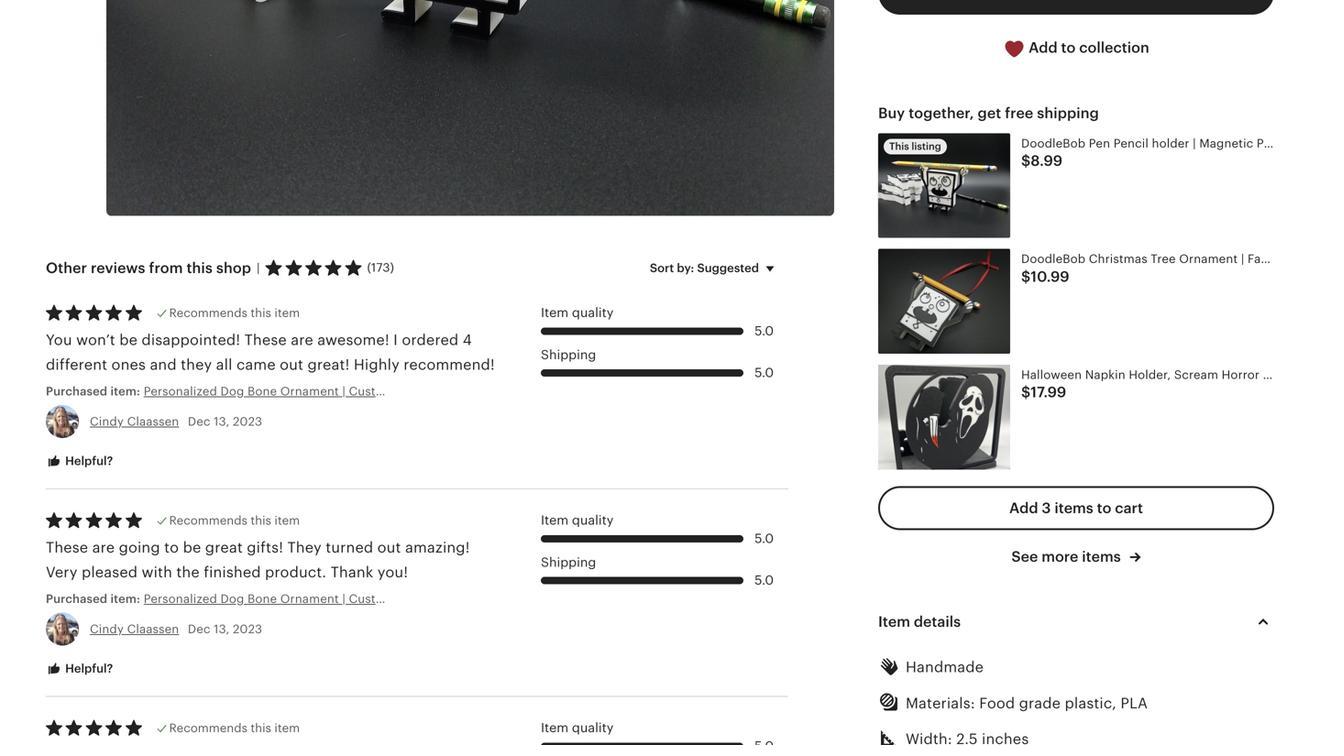 Task type: locate. For each thing, give the bounding box(es) containing it.
helpful?
[[62, 454, 113, 468], [62, 662, 113, 676]]

dec for the
[[188, 623, 211, 636]]

$
[[1022, 153, 1031, 169], [1022, 269, 1031, 285], [1022, 384, 1031, 401]]

other reviews from this shop
[[46, 260, 251, 277]]

$ down free
[[1022, 153, 1031, 169]]

17.99
[[1031, 384, 1067, 401]]

helpful? for ones
[[62, 454, 113, 468]]

item for gifts!
[[275, 514, 300, 528]]

2 vertical spatial recommends this item
[[169, 722, 300, 736]]

1 helpful? from the top
[[62, 454, 113, 468]]

2 13, from the top
[[214, 623, 230, 636]]

ones
[[111, 357, 146, 373]]

2 horizontal spatial to
[[1097, 500, 1112, 517]]

0 vertical spatial are
[[291, 332, 313, 348]]

0 vertical spatial shipping
[[541, 347, 596, 362]]

item: down ones
[[110, 385, 140, 398]]

0 vertical spatial dec
[[188, 415, 211, 429]]

0 vertical spatial out
[[280, 357, 304, 373]]

0 vertical spatial helpful?
[[62, 454, 113, 468]]

quality
[[572, 306, 614, 320], [572, 513, 614, 528], [572, 721, 614, 736]]

very
[[46, 565, 78, 581]]

0 vertical spatial helpful? button
[[32, 445, 127, 479]]

2 item from the top
[[275, 514, 300, 528]]

0 vertical spatial claassen
[[127, 415, 179, 429]]

item: down pleased on the bottom left of page
[[110, 592, 140, 606]]

1 purchased item: from the top
[[46, 385, 144, 398]]

1 vertical spatial claassen
[[127, 623, 179, 636]]

0 horizontal spatial be
[[119, 332, 138, 348]]

1 vertical spatial out
[[378, 540, 401, 556]]

items for 3
[[1055, 500, 1094, 517]]

$ for 17.99
[[1022, 384, 1031, 401]]

1 vertical spatial shipping
[[541, 555, 596, 570]]

1 vertical spatial helpful? button
[[32, 653, 127, 687]]

cindy
[[90, 415, 124, 429], [90, 623, 124, 636]]

item
[[275, 306, 300, 320], [275, 514, 300, 528], [275, 722, 300, 736]]

cindy claassen link for and
[[90, 415, 179, 429]]

see more items link
[[1012, 547, 1141, 567]]

0 vertical spatial 2023
[[233, 415, 262, 429]]

out right "came"
[[280, 357, 304, 373]]

1 vertical spatial add
[[1010, 500, 1039, 517]]

claassen down with
[[127, 623, 179, 636]]

cindy claassen dec 13, 2023 for with
[[90, 623, 262, 636]]

all
[[216, 357, 233, 373]]

1 vertical spatial cindy
[[90, 623, 124, 636]]

out
[[280, 357, 304, 373], [378, 540, 401, 556]]

shipping for these are going to be great gifts!  they turned out amazing! very pleased with the finished product.  thank you!
[[541, 555, 596, 570]]

1 recommends from the top
[[169, 306, 248, 320]]

1 cindy claassen link from the top
[[90, 415, 179, 429]]

1 recommends this item from the top
[[169, 306, 300, 320]]

1 horizontal spatial are
[[291, 332, 313, 348]]

0 vertical spatial cindy claassen dec 13, 2023
[[90, 415, 262, 429]]

0 vertical spatial cindy
[[90, 415, 124, 429]]

13,
[[214, 415, 230, 429], [214, 623, 230, 636]]

item quality
[[541, 306, 614, 320], [541, 513, 614, 528], [541, 721, 614, 736]]

item quality for you won't be disappointed!  these are awesome!  i ordered 4 different ones and they all came out great!  highly recommend!
[[541, 306, 614, 320]]

claassen down and
[[127, 415, 179, 429]]

helpful? button for very
[[32, 653, 127, 687]]

2 5.0 from the top
[[755, 366, 774, 380]]

be up ones
[[119, 332, 138, 348]]

1 cindy claassen dec 13, 2023 from the top
[[90, 415, 262, 429]]

0 horizontal spatial are
[[92, 540, 115, 556]]

cindy claassen link down ones
[[90, 415, 179, 429]]

shop
[[216, 260, 251, 277]]

0 vertical spatial item quality
[[541, 306, 614, 320]]

2 vertical spatial item
[[275, 722, 300, 736]]

this listing
[[890, 141, 942, 152]]

1 horizontal spatial out
[[378, 540, 401, 556]]

disappointed!
[[142, 332, 240, 348]]

sort by: suggested button
[[636, 249, 795, 288]]

0 vertical spatial 13,
[[214, 415, 230, 429]]

2 item quality from the top
[[541, 513, 614, 528]]

2 recommends this item from the top
[[169, 514, 300, 528]]

grade
[[1019, 695, 1061, 712]]

free
[[1005, 105, 1034, 121]]

going
[[119, 540, 160, 556]]

2023
[[233, 415, 262, 429], [233, 623, 262, 636]]

cindy down ones
[[90, 415, 124, 429]]

0 vertical spatial items
[[1055, 500, 1094, 517]]

are up great!
[[291, 332, 313, 348]]

0 horizontal spatial these
[[46, 540, 88, 556]]

0 vertical spatial recommends
[[169, 306, 248, 320]]

2 2023 from the top
[[233, 623, 262, 636]]

turned
[[326, 540, 373, 556]]

5.0
[[755, 324, 774, 338], [755, 366, 774, 380], [755, 531, 774, 546], [755, 573, 774, 588]]

1 13, from the top
[[214, 415, 230, 429]]

purchased
[[46, 385, 107, 398], [46, 592, 107, 606]]

1 horizontal spatial these
[[244, 332, 287, 348]]

cindy claassen dec 13, 2023
[[90, 415, 262, 429], [90, 623, 262, 636]]

recommends this item
[[169, 306, 300, 320], [169, 514, 300, 528], [169, 722, 300, 736]]

3 quality from the top
[[572, 721, 614, 736]]

1 vertical spatial helpful?
[[62, 662, 113, 676]]

you won't be disappointed!  these are awesome!  i ordered 4 different ones and they all came out great!  highly recommend!
[[46, 332, 495, 373]]

1 dec from the top
[[188, 415, 211, 429]]

are inside you won't be disappointed!  these are awesome!  i ordered 4 different ones and they all came out great!  highly recommend!
[[291, 332, 313, 348]]

to inside these are going to be great gifts!  they turned out amazing! very pleased with the finished product.  thank you!
[[164, 540, 179, 556]]

purchased item: down pleased on the bottom left of page
[[46, 592, 144, 606]]

1 vertical spatial 13,
[[214, 623, 230, 636]]

3
[[1042, 500, 1051, 517]]

recommend!
[[404, 357, 495, 373]]

product.
[[265, 565, 327, 581]]

by:
[[677, 261, 695, 275]]

plastic,
[[1065, 695, 1117, 712]]

they
[[287, 540, 322, 556]]

1 vertical spatial are
[[92, 540, 115, 556]]

1 vertical spatial dec
[[188, 623, 211, 636]]

1 horizontal spatial be
[[183, 540, 201, 556]]

sort
[[650, 261, 674, 275]]

claassen for and
[[127, 415, 179, 429]]

these
[[244, 332, 287, 348], [46, 540, 88, 556]]

2 quality from the top
[[572, 513, 614, 528]]

1 2023 from the top
[[233, 415, 262, 429]]

1 vertical spatial cindy claassen dec 13, 2023
[[90, 623, 262, 636]]

1 purchased from the top
[[46, 385, 107, 398]]

2 recommends from the top
[[169, 514, 248, 528]]

pla
[[1121, 695, 1148, 712]]

item for awesome!
[[275, 306, 300, 320]]

13, down 'finished'
[[214, 623, 230, 636]]

cindy claassen link
[[90, 415, 179, 429], [90, 623, 179, 636]]

1 item: from the top
[[110, 385, 140, 398]]

0 vertical spatial these
[[244, 332, 287, 348]]

0 vertical spatial purchased item:
[[46, 385, 144, 398]]

dec down they
[[188, 415, 211, 429]]

pleased
[[82, 565, 138, 581]]

different
[[46, 357, 107, 373]]

to left cart
[[1097, 500, 1112, 517]]

3 $ from the top
[[1022, 384, 1031, 401]]

1 quality from the top
[[572, 306, 614, 320]]

2 cindy claassen dec 13, 2023 from the top
[[90, 623, 262, 636]]

2 purchased item: from the top
[[46, 592, 144, 606]]

0 vertical spatial be
[[119, 332, 138, 348]]

0 vertical spatial add
[[1029, 39, 1058, 56]]

1 claassen from the top
[[127, 415, 179, 429]]

1 vertical spatial quality
[[572, 513, 614, 528]]

1 item from the top
[[275, 306, 300, 320]]

cindy claassen dec 13, 2023 down and
[[90, 415, 262, 429]]

cindy claassen link for pleased
[[90, 623, 179, 636]]

amazing!
[[405, 540, 470, 556]]

add up free
[[1029, 39, 1058, 56]]

1 vertical spatial these
[[46, 540, 88, 556]]

item
[[541, 306, 569, 320], [541, 513, 569, 528], [879, 614, 911, 631], [541, 721, 569, 736]]

suggested
[[697, 261, 759, 275]]

1 vertical spatial recommends this item
[[169, 514, 300, 528]]

2023 down "came"
[[233, 415, 262, 429]]

2 item: from the top
[[110, 592, 140, 606]]

1 vertical spatial be
[[183, 540, 201, 556]]

shipping
[[541, 347, 596, 362], [541, 555, 596, 570]]

these up "came"
[[244, 332, 287, 348]]

be
[[119, 332, 138, 348], [183, 540, 201, 556]]

purchased for very
[[46, 592, 107, 606]]

0 vertical spatial purchased
[[46, 385, 107, 398]]

helpful? button
[[32, 445, 127, 479], [32, 653, 127, 687]]

item:
[[110, 385, 140, 398], [110, 592, 140, 606]]

add left 3
[[1010, 500, 1039, 517]]

1 vertical spatial 2023
[[233, 623, 262, 636]]

out up you! at the bottom
[[378, 540, 401, 556]]

purchased item: down different
[[46, 385, 144, 398]]

13, down "all"
[[214, 415, 230, 429]]

came
[[237, 357, 276, 373]]

$ right doodlebob christmas tree ornament | fan art | me hoy minoy | christmas tree | stocking stuffer | unique gift image
[[1022, 269, 1031, 285]]

(173)
[[367, 261, 394, 274]]

2 vertical spatial recommends
[[169, 722, 248, 736]]

0 vertical spatial recommends this item
[[169, 306, 300, 320]]

purchased for ones
[[46, 385, 107, 398]]

2 cindy claassen link from the top
[[90, 623, 179, 636]]

and
[[150, 357, 177, 373]]

these up very
[[46, 540, 88, 556]]

items
[[1055, 500, 1094, 517], [1082, 549, 1121, 565]]

cindy claassen link down with
[[90, 623, 179, 636]]

shipping
[[1037, 105, 1099, 121]]

recommends
[[169, 306, 248, 320], [169, 514, 248, 528], [169, 722, 248, 736]]

2 claassen from the top
[[127, 623, 179, 636]]

2 helpful? from the top
[[62, 662, 113, 676]]

item details button
[[862, 600, 1291, 644]]

doodlebob pen pencil holder | magnetic pen pencil holder | pencil holder | refrigerator magnet | desk art | fan art | me hoy minoy | gift image
[[879, 133, 1011, 238]]

you!
[[378, 565, 408, 581]]

2 vertical spatial item quality
[[541, 721, 614, 736]]

to up with
[[164, 540, 179, 556]]

0 vertical spatial item:
[[110, 385, 140, 398]]

1 item quality from the top
[[541, 306, 614, 320]]

2023 down 'finished'
[[233, 623, 262, 636]]

0 vertical spatial $
[[1022, 153, 1031, 169]]

see
[[1012, 549, 1038, 565]]

to for add 3 items to cart
[[1097, 500, 1112, 517]]

dec down the
[[188, 623, 211, 636]]

2 vertical spatial $
[[1022, 384, 1031, 401]]

purchased down different
[[46, 385, 107, 398]]

1 helpful? button from the top
[[32, 445, 127, 479]]

$ right halloween napkin holder, scream horror film theme, spooky scary party decoration, halloween table accent decor image
[[1022, 384, 1031, 401]]

sort by: suggested
[[650, 261, 759, 275]]

1 vertical spatial recommends
[[169, 514, 248, 528]]

this
[[890, 141, 909, 152]]

add
[[1029, 39, 1058, 56], [1010, 500, 1039, 517]]

materials: food grade plastic, pla
[[906, 695, 1148, 712]]

dec
[[188, 415, 211, 429], [188, 623, 211, 636]]

to left collection
[[1062, 39, 1076, 56]]

you
[[46, 332, 72, 348]]

quality for you won't be disappointed!  these are awesome!  i ordered 4 different ones and they all came out great!  highly recommend!
[[572, 306, 614, 320]]

1 vertical spatial to
[[1097, 500, 1112, 517]]

0 horizontal spatial to
[[164, 540, 179, 556]]

purchased down very
[[46, 592, 107, 606]]

1 vertical spatial purchased
[[46, 592, 107, 606]]

to for these are going to be great gifts!  they turned out amazing! very pleased with the finished product.  thank you!
[[164, 540, 179, 556]]

1 vertical spatial items
[[1082, 549, 1121, 565]]

1 shipping from the top
[[541, 347, 596, 362]]

awesome!
[[317, 332, 390, 348]]

be up the
[[183, 540, 201, 556]]

1 cindy from the top
[[90, 415, 124, 429]]

2 vertical spatial quality
[[572, 721, 614, 736]]

2 $ from the top
[[1022, 269, 1031, 285]]

cindy claassen dec 13, 2023 down the
[[90, 623, 262, 636]]

2 cindy from the top
[[90, 623, 124, 636]]

from
[[149, 260, 183, 277]]

2 dec from the top
[[188, 623, 211, 636]]

handmade
[[906, 660, 984, 676]]

0 vertical spatial to
[[1062, 39, 1076, 56]]

0 horizontal spatial out
[[280, 357, 304, 373]]

2 shipping from the top
[[541, 555, 596, 570]]

1 vertical spatial purchased item:
[[46, 592, 144, 606]]

gifts!
[[247, 540, 283, 556]]

$ 17.99
[[1022, 384, 1067, 401]]

1 vertical spatial item
[[275, 514, 300, 528]]

this
[[187, 260, 213, 277], [251, 306, 271, 320], [251, 514, 271, 528], [251, 722, 271, 736]]

recommends for be
[[169, 514, 248, 528]]

item: for and
[[110, 385, 140, 398]]

1 vertical spatial item:
[[110, 592, 140, 606]]

0 vertical spatial cindy claassen link
[[90, 415, 179, 429]]

won't
[[76, 332, 115, 348]]

1 vertical spatial item quality
[[541, 513, 614, 528]]

2 purchased from the top
[[46, 592, 107, 606]]

cindy down pleased on the bottom left of page
[[90, 623, 124, 636]]

1 $ from the top
[[1022, 153, 1031, 169]]

0 vertical spatial item
[[275, 306, 300, 320]]

0 vertical spatial quality
[[572, 306, 614, 320]]

purchased item:
[[46, 385, 144, 398], [46, 592, 144, 606]]

items right 3
[[1055, 500, 1094, 517]]

2 helpful? button from the top
[[32, 653, 127, 687]]

items right more
[[1082, 549, 1121, 565]]

items inside button
[[1055, 500, 1094, 517]]

2 vertical spatial to
[[164, 540, 179, 556]]

1 vertical spatial cindy claassen link
[[90, 623, 179, 636]]

1 vertical spatial $
[[1022, 269, 1031, 285]]

are up pleased on the bottom left of page
[[92, 540, 115, 556]]

add for add to collection
[[1029, 39, 1058, 56]]



Task type: vqa. For each thing, say whether or not it's contained in the screenshot.
1st Item quality from the bottom
yes



Task type: describe. For each thing, give the bounding box(es) containing it.
with
[[142, 565, 172, 581]]

4
[[463, 332, 472, 348]]

buy together, get free shipping
[[879, 105, 1099, 121]]

listing
[[912, 141, 942, 152]]

10.99
[[1031, 269, 1070, 285]]

out inside these are going to be great gifts!  they turned out amazing! very pleased with the finished product.  thank you!
[[378, 540, 401, 556]]

$ 10.99
[[1022, 269, 1070, 285]]

add to collection button
[[879, 26, 1275, 71]]

recommends this item for be
[[169, 514, 300, 528]]

cindy claassen dec 13, 2023 for they
[[90, 415, 262, 429]]

dec for all
[[188, 415, 211, 429]]

3 item quality from the top
[[541, 721, 614, 736]]

collection
[[1080, 39, 1150, 56]]

helpful? button for ones
[[32, 445, 127, 479]]

cart
[[1115, 500, 1144, 517]]

details
[[914, 614, 961, 631]]

recommends for these
[[169, 306, 248, 320]]

2023 for finished
[[233, 623, 262, 636]]

$ for 10.99
[[1022, 269, 1031, 285]]

items for more
[[1082, 549, 1121, 565]]

the
[[176, 565, 200, 581]]

recommends this item for these
[[169, 306, 300, 320]]

$ 8.99
[[1022, 153, 1063, 169]]

are inside these are going to be great gifts!  they turned out amazing! very pleased with the finished product.  thank you!
[[92, 540, 115, 556]]

out inside you won't be disappointed!  these are awesome!  i ordered 4 different ones and they all came out great!  highly recommend!
[[280, 357, 304, 373]]

get
[[978, 105, 1002, 121]]

together,
[[909, 105, 974, 121]]

more
[[1042, 549, 1079, 565]]

these inside these are going to be great gifts!  they turned out amazing! very pleased with the finished product.  thank you!
[[46, 540, 88, 556]]

8.99
[[1031, 153, 1063, 169]]

1 horizontal spatial to
[[1062, 39, 1076, 56]]

buy
[[879, 105, 905, 121]]

these inside you won't be disappointed!  these are awesome!  i ordered 4 different ones and they all came out great!  highly recommend!
[[244, 332, 287, 348]]

1 5.0 from the top
[[755, 324, 774, 338]]

item details
[[879, 614, 961, 631]]

cindy for ones
[[90, 415, 124, 429]]

great
[[205, 540, 243, 556]]

item inside item details 'dropdown button'
[[879, 614, 911, 631]]

highly
[[354, 357, 400, 373]]

2023 for came
[[233, 415, 262, 429]]

be inside you won't be disappointed!  these are awesome!  i ordered 4 different ones and they all came out great!  highly recommend!
[[119, 332, 138, 348]]

halloween napkin holder, scream horror film theme, spooky scary party decoration, halloween table accent decor image
[[879, 365, 1011, 470]]

13, for all
[[214, 415, 230, 429]]

|
[[257, 261, 260, 275]]

add 3 items to cart button
[[879, 486, 1275, 530]]

3 recommends this item from the top
[[169, 722, 300, 736]]

cindy for very
[[90, 623, 124, 636]]

thank
[[331, 565, 374, 581]]

great!
[[308, 357, 350, 373]]

i
[[394, 332, 398, 348]]

shipping for you won't be disappointed!  these are awesome!  i ordered 4 different ones and they all came out great!  highly recommend!
[[541, 347, 596, 362]]

3 item from the top
[[275, 722, 300, 736]]

$ for 8.99
[[1022, 153, 1031, 169]]

other
[[46, 260, 87, 277]]

see more items
[[1012, 549, 1125, 565]]

item: for pleased
[[110, 592, 140, 606]]

3 recommends from the top
[[169, 722, 248, 736]]

add to collection
[[1026, 39, 1150, 56]]

add 3 items to cart
[[1010, 500, 1144, 517]]

13, for the
[[214, 623, 230, 636]]

helpful? for very
[[62, 662, 113, 676]]

add for add 3 items to cart
[[1010, 500, 1039, 517]]

reviews
[[91, 260, 145, 277]]

3 5.0 from the top
[[755, 531, 774, 546]]

4 5.0 from the top
[[755, 573, 774, 588]]

claassen for pleased
[[127, 623, 179, 636]]

ordered
[[402, 332, 459, 348]]

purchased item: for very
[[46, 592, 144, 606]]

quality for these are going to be great gifts!  they turned out amazing! very pleased with the finished product.  thank you!
[[572, 513, 614, 528]]

be inside these are going to be great gifts!  they turned out amazing! very pleased with the finished product.  thank you!
[[183, 540, 201, 556]]

materials:
[[906, 695, 976, 712]]

food
[[980, 695, 1015, 712]]

they
[[181, 357, 212, 373]]

these are going to be great gifts!  they turned out amazing! very pleased with the finished product.  thank you!
[[46, 540, 470, 581]]

purchased item: for ones
[[46, 385, 144, 398]]

doodlebob christmas tree ornament | fan art | me hoy minoy | christmas tree | stocking stuffer | unique gift image
[[879, 249, 1011, 354]]

item quality for these are going to be great gifts!  they turned out amazing! very pleased with the finished product.  thank you!
[[541, 513, 614, 528]]

finished
[[204, 565, 261, 581]]



